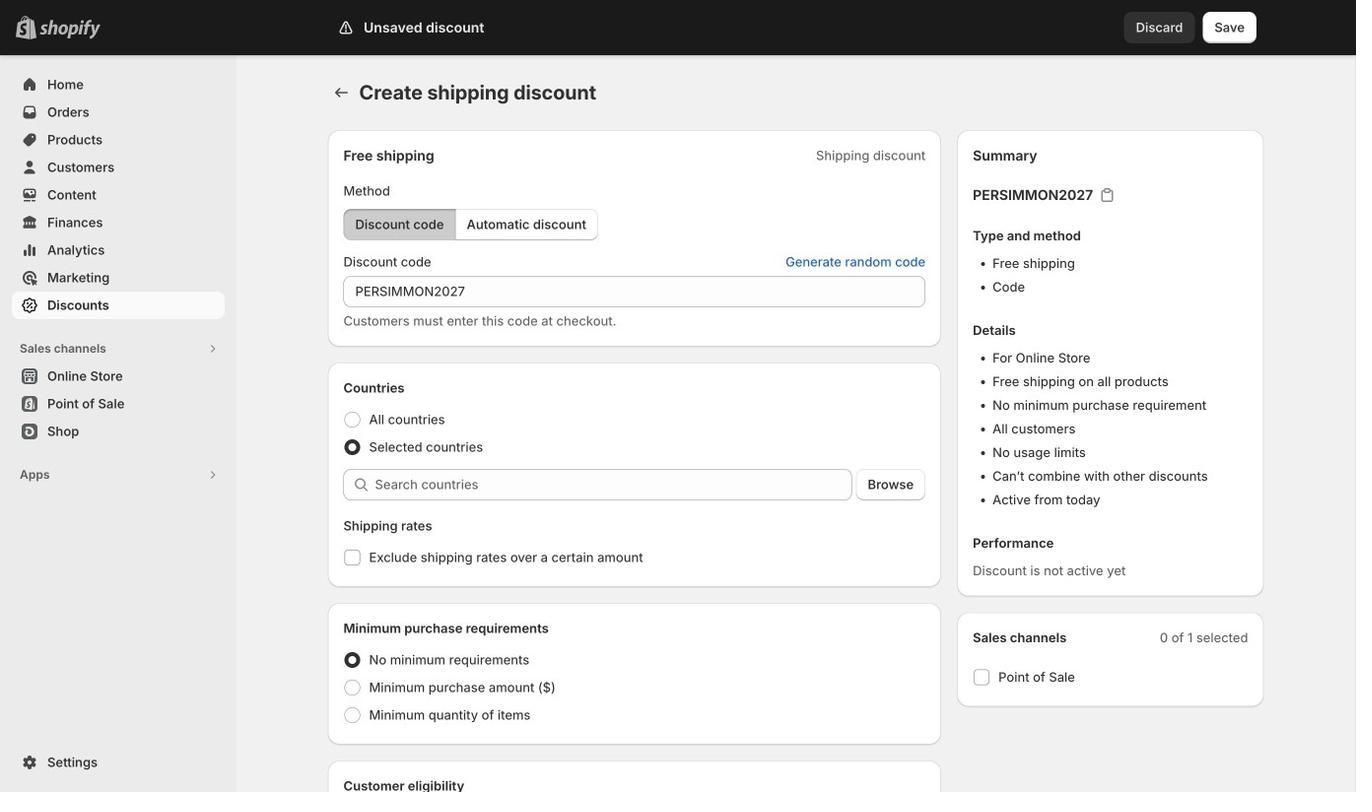 Task type: vqa. For each thing, say whether or not it's contained in the screenshot.
Options 'Element' related to $ text box for Purple
no



Task type: describe. For each thing, give the bounding box(es) containing it.
Search countries text field
[[375, 469, 852, 501]]

shopify image
[[39, 19, 101, 39]]



Task type: locate. For each thing, give the bounding box(es) containing it.
None text field
[[344, 276, 926, 308]]



